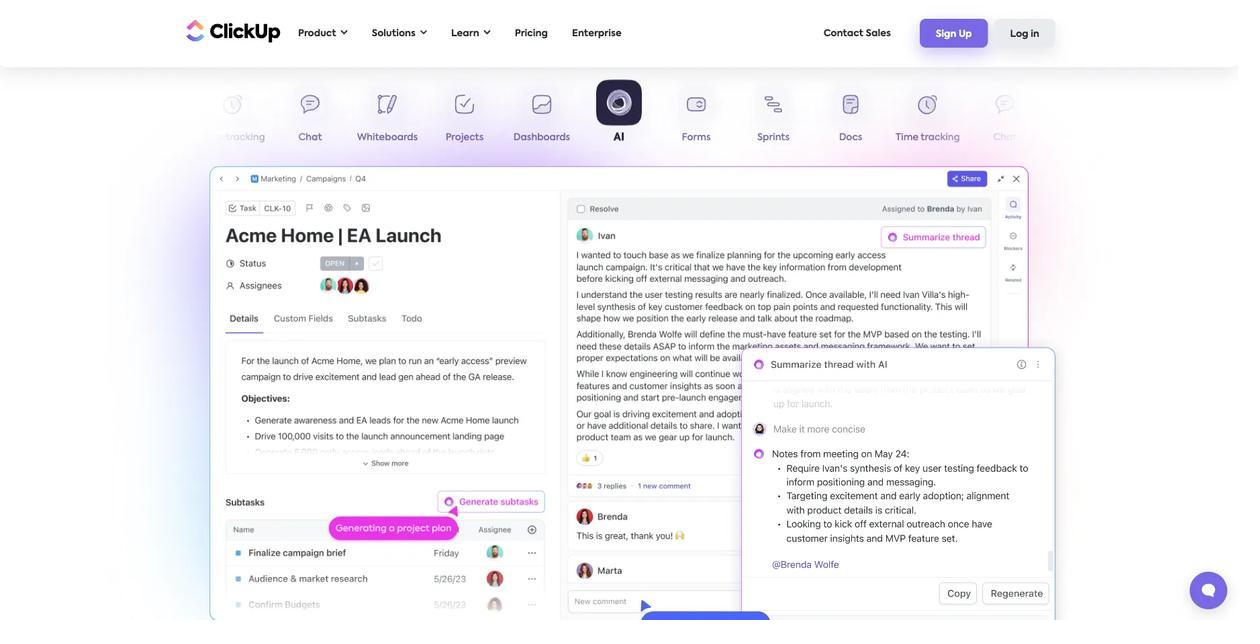 Task type: locate. For each thing, give the bounding box(es) containing it.
docs
[[144, 133, 167, 142], [839, 133, 862, 142]]

tracking for second time tracking button
[[921, 133, 960, 142]]

1 chat button from the left
[[272, 86, 349, 148]]

chat button
[[272, 86, 349, 148], [967, 86, 1044, 148]]

solutions
[[372, 29, 416, 38]]

1 whiteboards from the left
[[357, 133, 418, 142]]

1 docs from the left
[[144, 133, 167, 142]]

whiteboards button
[[349, 86, 426, 148], [1044, 86, 1121, 148]]

2 docs button from the left
[[812, 86, 889, 148]]

1 time tracking from the left
[[201, 133, 265, 142]]

1 horizontal spatial chat
[[993, 133, 1017, 142]]

sprints
[[757, 133, 790, 142]]

0 horizontal spatial tracking
[[226, 133, 265, 142]]

1 horizontal spatial tracking
[[921, 133, 960, 142]]

0 horizontal spatial whiteboards button
[[349, 86, 426, 148]]

0 horizontal spatial docs button
[[117, 86, 194, 148]]

1 horizontal spatial time tracking
[[896, 133, 960, 142]]

2 chat from the left
[[993, 133, 1017, 142]]

0 horizontal spatial time tracking button
[[194, 86, 272, 148]]

tracking for second time tracking button from the right
[[226, 133, 265, 142]]

time tracking
[[201, 133, 265, 142], [896, 133, 960, 142]]

1 whiteboards button from the left
[[349, 86, 426, 148]]

sprints button
[[735, 86, 812, 148]]

time for second time tracking button from the right
[[201, 133, 224, 142]]

tracking
[[226, 133, 265, 142], [921, 133, 960, 142]]

forms button
[[658, 86, 735, 148]]

2 chat button from the left
[[967, 86, 1044, 148]]

1 horizontal spatial docs
[[839, 133, 862, 142]]

0 horizontal spatial chat button
[[272, 86, 349, 148]]

time
[[201, 133, 224, 142], [896, 133, 919, 142]]

0 horizontal spatial whiteboards
[[357, 133, 418, 142]]

chat
[[298, 133, 322, 142], [993, 133, 1017, 142]]

0 horizontal spatial docs
[[144, 133, 167, 142]]

2 time tracking button from the left
[[889, 86, 967, 148]]

1 horizontal spatial time
[[896, 133, 919, 142]]

0 horizontal spatial time
[[201, 133, 224, 142]]

enterprise link
[[565, 19, 628, 47]]

up
[[959, 29, 972, 39]]

time for second time tracking button
[[896, 133, 919, 142]]

1 time from the left
[[201, 133, 224, 142]]

ai button
[[581, 81, 658, 148]]

1 tracking from the left
[[226, 133, 265, 142]]

ai
[[614, 133, 625, 144]]

1 chat from the left
[[298, 133, 322, 142]]

log in
[[1010, 29, 1039, 39]]

2 time tracking from the left
[[896, 133, 960, 142]]

product button
[[291, 19, 354, 47]]

contact sales link
[[817, 19, 898, 47]]

1 horizontal spatial chat button
[[967, 86, 1044, 148]]

contact
[[824, 29, 864, 38]]

1 horizontal spatial time tracking button
[[889, 86, 967, 148]]

in
[[1031, 29, 1039, 39]]

0 horizontal spatial time tracking
[[201, 133, 265, 142]]

docs button
[[117, 86, 194, 148], [812, 86, 889, 148]]

2 time from the left
[[896, 133, 919, 142]]

1 horizontal spatial docs button
[[812, 86, 889, 148]]

time tracking for second time tracking button from the right
[[201, 133, 265, 142]]

0 horizontal spatial chat
[[298, 133, 322, 142]]

sign up button
[[920, 19, 988, 48]]

2 tracking from the left
[[921, 133, 960, 142]]

1 horizontal spatial whiteboards
[[1052, 133, 1113, 142]]

2 docs from the left
[[839, 133, 862, 142]]

whiteboards
[[357, 133, 418, 142], [1052, 133, 1113, 142]]

time tracking button
[[194, 86, 272, 148], [889, 86, 967, 148]]

ai image
[[209, 166, 1029, 620], [636, 332, 1072, 620]]

sign up
[[936, 29, 972, 39]]

chat for first the chat button from the left
[[298, 133, 322, 142]]

1 horizontal spatial whiteboards button
[[1044, 86, 1121, 148]]

1 docs button from the left
[[117, 86, 194, 148]]

projects button
[[426, 86, 503, 148]]



Task type: describe. For each thing, give the bounding box(es) containing it.
dashboards button
[[503, 86, 581, 148]]

learn button
[[445, 19, 497, 47]]

enterprise
[[572, 29, 622, 38]]

forms
[[682, 133, 711, 142]]

dashboards
[[514, 133, 570, 142]]

solutions button
[[365, 19, 434, 47]]

sign
[[936, 29, 957, 39]]

projects
[[446, 133, 484, 142]]

2 whiteboards button from the left
[[1044, 86, 1121, 148]]

chat for 1st the chat button from the right
[[993, 133, 1017, 142]]

pricing link
[[508, 19, 555, 47]]

1 time tracking button from the left
[[194, 86, 272, 148]]

sales
[[866, 29, 891, 38]]

learn
[[451, 29, 479, 38]]

clickup image
[[183, 18, 281, 43]]

product
[[298, 29, 336, 38]]

2 whiteboards from the left
[[1052, 133, 1113, 142]]

pricing
[[515, 29, 548, 38]]

log
[[1010, 29, 1029, 39]]

time tracking for second time tracking button
[[896, 133, 960, 142]]

log in link
[[994, 19, 1056, 48]]

contact sales
[[824, 29, 891, 38]]



Task type: vqa. For each thing, say whether or not it's contained in the screenshot.
credit,
no



